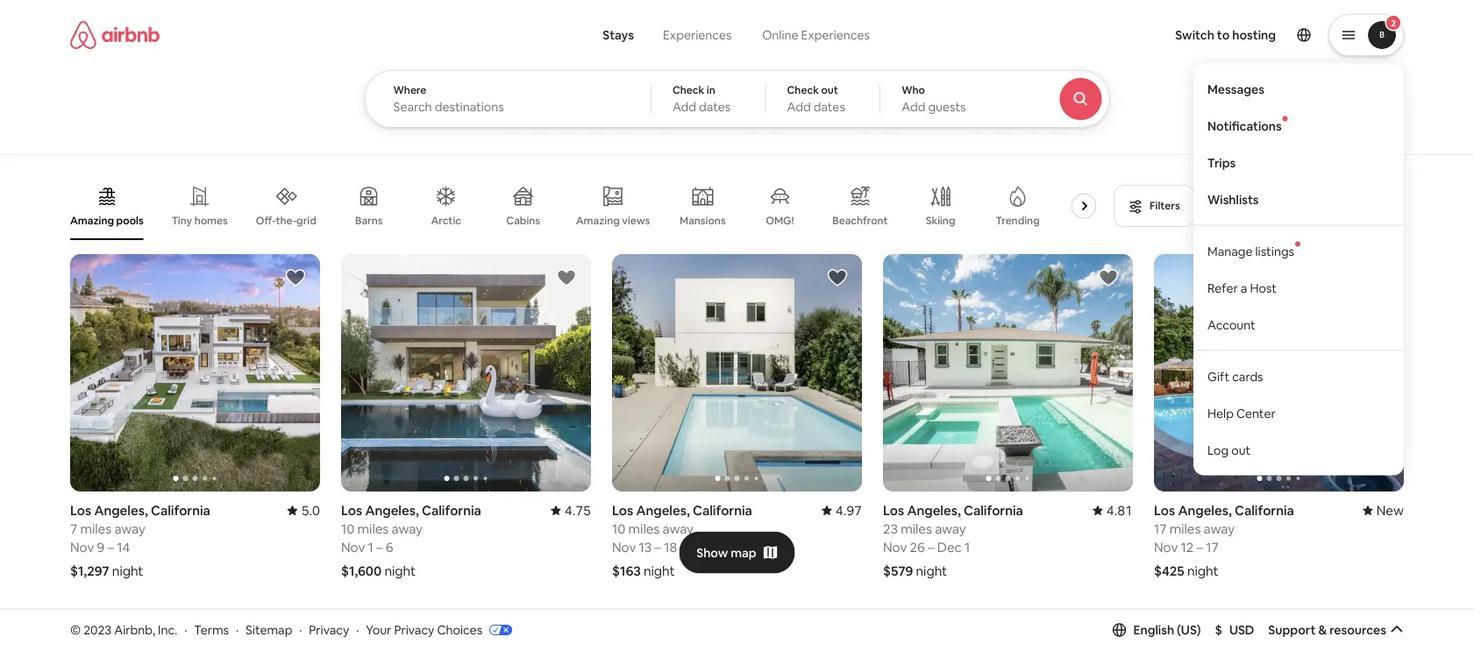 Task type: vqa. For each thing, say whether or not it's contained in the screenshot.
13
yes



Task type: describe. For each thing, give the bounding box(es) containing it.
2 button
[[1329, 14, 1405, 56]]

los for los angeles, california 7 miles away nov 9 – 14 $1,297 night
[[70, 502, 91, 519]]

help
[[1208, 406, 1234, 422]]

choices
[[437, 623, 483, 638]]

cards
[[1233, 369, 1264, 385]]

check for check out add dates
[[787, 83, 819, 97]]

nov for nov 26 – dec 1
[[884, 539, 907, 556]]

los for los angeles, california 10 miles away nov 1 – 6 $1,600 night
[[341, 502, 363, 519]]

13
[[639, 539, 652, 556]]

angeles, for 18
[[636, 502, 690, 519]]

los angeles, california 10 miles away nov 13 – 18 $163 night
[[612, 502, 753, 580]]

show map
[[697, 545, 757, 561]]

gift cards link
[[1194, 359, 1405, 395]]

guests
[[929, 99, 966, 115]]

amazing for amazing views
[[576, 214, 620, 227]]

beachfront
[[833, 214, 888, 228]]

$425
[[1155, 563, 1185, 580]]

display total before taxes
[[1225, 199, 1351, 213]]

where
[[394, 83, 427, 97]]

dates for check in add dates
[[699, 99, 731, 115]]

night for nov 12 – 17
[[1188, 563, 1219, 580]]

omg!
[[766, 214, 794, 228]]

(us)
[[1178, 623, 1202, 639]]

Where field
[[394, 99, 623, 115]]

refer a host link
[[1194, 270, 1405, 307]]

group containing off-the-grid
[[70, 172, 1120, 240]]

california for los angeles, california 23 miles away nov 26 – dec 1 $579 night
[[964, 502, 1024, 519]]

trending
[[996, 214, 1040, 228]]

views
[[622, 214, 650, 227]]

to
[[1218, 27, 1230, 43]]

account
[[1208, 317, 1256, 333]]

night for nov 9 – 14
[[112, 563, 143, 580]]

add to wishlist: los angeles, california image right &
[[1370, 630, 1391, 651]]

map
[[731, 545, 757, 561]]

support
[[1269, 623, 1316, 639]]

tiny
[[172, 214, 192, 228]]

4.97
[[836, 502, 862, 519]]

notifications
[[1208, 118, 1282, 134]]

what can we help you find? tab list
[[589, 18, 747, 53]]

switch to hosting link
[[1165, 17, 1287, 54]]

manage listings link
[[1194, 233, 1405, 270]]

switch
[[1176, 27, 1215, 43]]

filters button
[[1114, 185, 1196, 227]]

5.0 out of 5 average rating image
[[287, 502, 320, 519]]

angeles, for 6
[[365, 502, 419, 519]]

night for nov 1 – 6
[[385, 563, 416, 580]]

6
[[386, 539, 394, 556]]

privacy link
[[309, 623, 349, 638]]

4.75
[[565, 502, 591, 519]]

center
[[1237, 406, 1276, 422]]

online
[[763, 27, 799, 43]]

14
[[117, 539, 130, 556]]

log out button
[[1194, 432, 1405, 469]]

inc.
[[158, 623, 178, 638]]

&
[[1319, 623, 1328, 639]]

$163
[[612, 563, 641, 580]]

1 · from the left
[[184, 623, 187, 638]]

4.75 out of 5 average rating image
[[551, 502, 591, 519]]

2 privacy from the left
[[394, 623, 435, 638]]

has notifications image
[[1296, 242, 1301, 247]]

terms
[[194, 623, 229, 638]]

california for los angeles, california 10 miles away nov 13 – 18 $163 night
[[693, 502, 753, 519]]

new place to stay image
[[1363, 502, 1405, 519]]

© 2023 airbnb, inc. ·
[[70, 623, 187, 638]]

display
[[1225, 199, 1261, 213]]

host
[[1251, 280, 1277, 296]]

add to wishlist: los angeles, california image for 4.81
[[1098, 268, 1120, 289]]

night for nov 13 – 18
[[644, 563, 675, 580]]

california for los angeles, california 7 miles away nov 9 – 14 $1,297 night
[[151, 502, 210, 519]]

mansions
[[680, 214, 726, 228]]

total
[[1263, 199, 1286, 213]]

tiny homes
[[172, 214, 228, 228]]

lakefront
[[1071, 214, 1120, 228]]

online experiences link
[[747, 18, 886, 53]]

$1,600
[[341, 563, 382, 580]]

angeles, for 17
[[1179, 502, 1232, 519]]

night inside los angeles, california 23 miles away nov 26 – dec 1 $579 night
[[916, 563, 948, 580]]

1 vertical spatial 17
[[1207, 539, 1219, 556]]

©
[[70, 623, 81, 638]]

4.81
[[1107, 502, 1134, 519]]

10 for nov 13 – 18
[[612, 521, 626, 538]]

dec
[[938, 539, 962, 556]]

$ usd
[[1216, 623, 1255, 639]]

cabins
[[507, 214, 541, 228]]

los angeles, california 23 miles away nov 26 – dec 1 $579 night
[[884, 502, 1024, 580]]

los angeles, california 10 miles away nov 1 – 6 $1,600 night
[[341, 502, 482, 580]]

add for check in add dates
[[673, 99, 697, 115]]

taxes
[[1324, 199, 1351, 213]]

miles for 26
[[901, 521, 933, 538]]

online experiences
[[763, 27, 870, 43]]

4.81 out of 5 average rating image
[[1093, 502, 1134, 519]]

los for los angeles, california 23 miles away nov 26 – dec 1 $579 night
[[884, 502, 905, 519]]

9
[[97, 539, 105, 556]]

grid
[[297, 214, 317, 227]]

messages
[[1208, 81, 1265, 97]]

account link
[[1194, 307, 1405, 344]]



Task type: locate. For each thing, give the bounding box(es) containing it.
2 check from the left
[[787, 83, 819, 97]]

angeles, inside los angeles, california 23 miles away nov 26 – dec 1 $579 night
[[908, 502, 961, 519]]

– inside los angeles, california 7 miles away nov 9 – 14 $1,297 night
[[108, 539, 114, 556]]

angeles, up 12
[[1179, 502, 1232, 519]]

night
[[112, 563, 143, 580], [385, 563, 416, 580], [644, 563, 675, 580], [916, 563, 948, 580], [1188, 563, 1219, 580]]

usd
[[1230, 623, 1255, 639]]

notifications link
[[1194, 108, 1405, 144]]

1 add to wishlist: los angeles, california image from the left
[[556, 268, 577, 289]]

california inside los angeles, california 7 miles away nov 9 – 14 $1,297 night
[[151, 502, 210, 519]]

2 add to wishlist: los angeles, california image from the left
[[1098, 268, 1120, 289]]

1 – from the left
[[108, 539, 114, 556]]

away inside los angeles, california 7 miles away nov 9 – 14 $1,297 night
[[114, 521, 145, 538]]

10 up the $163
[[612, 521, 626, 538]]

1 horizontal spatial out
[[1232, 443, 1251, 459]]

los inside los angeles, california 7 miles away nov 9 – 14 $1,297 night
[[70, 502, 91, 519]]

away
[[114, 521, 145, 538], [392, 521, 423, 538], [663, 521, 694, 538], [935, 521, 966, 538], [1204, 521, 1235, 538]]

amazing left pools
[[70, 214, 114, 228]]

night down 14
[[112, 563, 143, 580]]

nov up $1,600
[[341, 539, 365, 556]]

10 inside los angeles, california 10 miles away nov 1 – 6 $1,600 night
[[341, 521, 355, 538]]

· left your
[[356, 623, 359, 638]]

add to wishlist: los angeles, california image down lakefront
[[1098, 268, 1120, 289]]

miles
[[80, 521, 112, 538], [358, 521, 389, 538], [629, 521, 660, 538], [901, 521, 933, 538], [1170, 521, 1201, 538]]

nov
[[70, 539, 94, 556], [341, 539, 365, 556], [612, 539, 636, 556], [884, 539, 907, 556], [1155, 539, 1179, 556]]

4 night from the left
[[916, 563, 948, 580]]

nov for nov 9 – 14
[[70, 539, 94, 556]]

check in add dates
[[673, 83, 731, 115]]

angeles, inside los angeles, california 7 miles away nov 9 – 14 $1,297 night
[[94, 502, 148, 519]]

night inside los angeles, california 7 miles away nov 9 – 14 $1,297 night
[[112, 563, 143, 580]]

out right log
[[1232, 443, 1251, 459]]

away inside los angeles, california 10 miles away nov 1 – 6 $1,600 night
[[392, 521, 423, 538]]

5 miles from the left
[[1170, 521, 1201, 538]]

miles up 13
[[629, 521, 660, 538]]

1 experiences from the left
[[663, 27, 732, 43]]

before
[[1289, 199, 1322, 213]]

miles for 12
[[1170, 521, 1201, 538]]

nov inside los angeles, california 10 miles away nov 1 – 6 $1,600 night
[[341, 539, 365, 556]]

the-
[[276, 214, 297, 227]]

0 vertical spatial out
[[822, 83, 839, 97]]

night inside los angeles, california 10 miles away nov 1 – 6 $1,600 night
[[385, 563, 416, 580]]

0 vertical spatial 17
[[1155, 521, 1167, 538]]

out for log
[[1232, 443, 1251, 459]]

2 night from the left
[[385, 563, 416, 580]]

– for 18
[[655, 539, 662, 556]]

nov left 12
[[1155, 539, 1179, 556]]

add to wishlist: los angeles, california image for 4.75
[[556, 268, 577, 289]]

out
[[822, 83, 839, 97], [1232, 443, 1251, 459]]

angeles, up 6 on the left bottom of page
[[365, 502, 419, 519]]

dates for check out add dates
[[814, 99, 846, 115]]

miles inside los angeles, california 10 miles away nov 13 – 18 $163 night
[[629, 521, 660, 538]]

2 california from the left
[[422, 502, 482, 519]]

4 california from the left
[[964, 502, 1024, 519]]

– inside los angeles, california 10 miles away nov 13 – 18 $163 night
[[655, 539, 662, 556]]

5 angeles, from the left
[[1179, 502, 1232, 519]]

nov for nov 13 – 18
[[612, 539, 636, 556]]

nov inside los angeles, california 7 miles away nov 9 – 14 $1,297 night
[[70, 539, 94, 556]]

2 · from the left
[[236, 623, 239, 638]]

miles for 9
[[80, 521, 112, 538]]

angeles, up 14
[[94, 502, 148, 519]]

1 add from the left
[[673, 99, 697, 115]]

add to wishlist: los angeles, california image
[[285, 268, 306, 289], [827, 268, 848, 289], [285, 630, 306, 651], [1098, 630, 1120, 651], [1370, 630, 1391, 651]]

los for los angeles, california 10 miles away nov 13 – 18 $163 night
[[612, 502, 634, 519]]

away for 14
[[114, 521, 145, 538]]

2 experiences from the left
[[802, 27, 870, 43]]

add inside check out add dates
[[787, 99, 811, 115]]

4 · from the left
[[356, 623, 359, 638]]

1 horizontal spatial 17
[[1207, 539, 1219, 556]]

– inside los angeles, california 10 miles away nov 1 – 6 $1,600 night
[[376, 539, 383, 556]]

trips
[[1208, 155, 1236, 171]]

– for 14
[[108, 539, 114, 556]]

los right 5.0
[[341, 502, 363, 519]]

– right 12
[[1197, 539, 1204, 556]]

experiences inside 'link'
[[802, 27, 870, 43]]

1 horizontal spatial check
[[787, 83, 819, 97]]

amazing views
[[576, 214, 650, 227]]

1 1 from the left
[[368, 539, 374, 556]]

nov left 9
[[70, 539, 94, 556]]

experiences inside button
[[663, 27, 732, 43]]

privacy
[[309, 623, 349, 638], [394, 623, 435, 638]]

1 horizontal spatial 1
[[965, 539, 971, 556]]

add for check out add dates
[[787, 99, 811, 115]]

1 left 6 on the left bottom of page
[[368, 539, 374, 556]]

17 right 12
[[1207, 539, 1219, 556]]

add inside the check in add dates
[[673, 99, 697, 115]]

1 los from the left
[[70, 502, 91, 519]]

dates down in
[[699, 99, 731, 115]]

california inside los angeles, california 23 miles away nov 26 – dec 1 $579 night
[[964, 502, 1024, 519]]

$579
[[884, 563, 914, 580]]

10 for nov 1 – 6
[[341, 521, 355, 538]]

away up dec
[[935, 521, 966, 538]]

new
[[1377, 502, 1405, 519]]

california
[[151, 502, 210, 519], [422, 502, 482, 519], [693, 502, 753, 519], [964, 502, 1024, 519], [1235, 502, 1295, 519]]

2 – from the left
[[376, 539, 383, 556]]

2 horizontal spatial add
[[902, 99, 926, 115]]

10
[[341, 521, 355, 538], [612, 521, 626, 538]]

stays button
[[589, 18, 648, 53]]

night down 12
[[1188, 563, 1219, 580]]

2 angeles, from the left
[[365, 502, 419, 519]]

amazing
[[576, 214, 620, 227], [70, 214, 114, 228]]

angeles, up dec
[[908, 502, 961, 519]]

check inside the check in add dates
[[673, 83, 705, 97]]

add to wishlist: los angeles, california image left the privacy link
[[285, 630, 306, 651]]

dates down online experiences 'link'
[[814, 99, 846, 115]]

support & resources
[[1269, 623, 1387, 639]]

stays tab panel
[[365, 70, 1158, 128]]

los angeles, california 7 miles away nov 9 – 14 $1,297 night
[[70, 502, 210, 580]]

0 horizontal spatial privacy
[[309, 623, 349, 638]]

1 nov from the left
[[70, 539, 94, 556]]

5 nov from the left
[[1155, 539, 1179, 556]]

los up 7
[[70, 502, 91, 519]]

nov down 23
[[884, 539, 907, 556]]

0 horizontal spatial add to wishlist: los angeles, california image
[[556, 268, 577, 289]]

3 away from the left
[[663, 521, 694, 538]]

angeles, up 18
[[636, 502, 690, 519]]

4 miles from the left
[[901, 521, 933, 538]]

away up 14
[[114, 521, 145, 538]]

off-the-grid
[[256, 214, 317, 227]]

2 nov from the left
[[341, 539, 365, 556]]

in
[[707, 83, 716, 97]]

resources
[[1330, 623, 1387, 639]]

miles up 9
[[80, 521, 112, 538]]

2
[[1392, 17, 1397, 29]]

los inside los angeles, california 17 miles away nov 12 – 17 $425 night
[[1155, 502, 1176, 519]]

away for 18
[[663, 521, 694, 538]]

night down 18
[[644, 563, 675, 580]]

dates
[[699, 99, 731, 115], [814, 99, 846, 115]]

california for los angeles, california 17 miles away nov 12 – 17 $425 night
[[1235, 502, 1295, 519]]

1 miles from the left
[[80, 521, 112, 538]]

terms · sitemap · privacy
[[194, 623, 349, 638]]

out inside check out add dates
[[822, 83, 839, 97]]

california inside los angeles, california 10 miles away nov 13 – 18 $163 night
[[693, 502, 753, 519]]

english (us) button
[[1113, 623, 1202, 639]]

2 10 from the left
[[612, 521, 626, 538]]

los for los angeles, california 17 miles away nov 12 – 17 $425 night
[[1155, 502, 1176, 519]]

nov for nov 1 – 6
[[341, 539, 365, 556]]

0 horizontal spatial 17
[[1155, 521, 1167, 538]]

· right terms
[[236, 623, 239, 638]]

amazing for amazing pools
[[70, 214, 114, 228]]

3 nov from the left
[[612, 539, 636, 556]]

1 horizontal spatial dates
[[814, 99, 846, 115]]

3 add from the left
[[902, 99, 926, 115]]

1 horizontal spatial add
[[787, 99, 811, 115]]

away for 17
[[1204, 521, 1235, 538]]

4 los from the left
[[884, 502, 905, 519]]

add to wishlist: los angeles, california image
[[556, 268, 577, 289], [1098, 268, 1120, 289]]

away for 6
[[392, 521, 423, 538]]

check inside check out add dates
[[787, 83, 819, 97]]

1 night from the left
[[112, 563, 143, 580]]

check for check in add dates
[[673, 83, 705, 97]]

miles up 26
[[901, 521, 933, 538]]

night inside los angeles, california 10 miles away nov 13 – 18 $163 night
[[644, 563, 675, 580]]

privacy right your
[[394, 623, 435, 638]]

away up 18
[[663, 521, 694, 538]]

– left 6 on the left bottom of page
[[376, 539, 383, 556]]

your privacy choices link
[[366, 623, 512, 640]]

· left the privacy link
[[299, 623, 302, 638]]

experiences
[[663, 27, 732, 43], [802, 27, 870, 43]]

night down 26
[[916, 563, 948, 580]]

1 10 from the left
[[341, 521, 355, 538]]

manage
[[1208, 244, 1253, 259]]

check left in
[[673, 83, 705, 97]]

away inside los angeles, california 17 miles away nov 12 – 17 $425 night
[[1204, 521, 1235, 538]]

1 horizontal spatial add to wishlist: los angeles, california image
[[1098, 268, 1120, 289]]

1 privacy from the left
[[309, 623, 349, 638]]

4 nov from the left
[[884, 539, 907, 556]]

amazing left views at the left top
[[576, 214, 620, 227]]

miles inside los angeles, california 7 miles away nov 9 – 14 $1,297 night
[[80, 521, 112, 538]]

skiing
[[926, 214, 956, 228]]

california for los angeles, california 10 miles away nov 1 – 6 $1,600 night
[[422, 502, 482, 519]]

who add guests
[[902, 83, 966, 115]]

3 miles from the left
[[629, 521, 660, 538]]

1 horizontal spatial experiences
[[802, 27, 870, 43]]

english (us)
[[1134, 623, 1202, 639]]

– for 6
[[376, 539, 383, 556]]

3 california from the left
[[693, 502, 753, 519]]

1 right dec
[[965, 539, 971, 556]]

4 – from the left
[[928, 539, 935, 556]]

arctic
[[431, 214, 462, 228]]

3 · from the left
[[299, 623, 302, 638]]

sitemap link
[[246, 623, 292, 638]]

add to wishlist: los angeles, california image left english
[[1098, 630, 1120, 651]]

5.0
[[302, 502, 320, 519]]

– right 9
[[108, 539, 114, 556]]

away down log
[[1204, 521, 1235, 538]]

out inside button
[[1232, 443, 1251, 459]]

help center
[[1208, 406, 1276, 422]]

5 los from the left
[[1155, 502, 1176, 519]]

los up 23
[[884, 502, 905, 519]]

18
[[664, 539, 678, 556]]

add down experiences button
[[673, 99, 697, 115]]

gift cards
[[1208, 369, 1264, 385]]

1 inside los angeles, california 23 miles away nov 26 – dec 1 $579 night
[[965, 539, 971, 556]]

4 away from the left
[[935, 521, 966, 538]]

0 horizontal spatial out
[[822, 83, 839, 97]]

los inside los angeles, california 10 miles away nov 1 – 6 $1,600 night
[[341, 502, 363, 519]]

2 los from the left
[[341, 502, 363, 519]]

nov left 13
[[612, 539, 636, 556]]

log out
[[1208, 443, 1251, 459]]

experiences button
[[648, 18, 747, 53]]

dates inside check out add dates
[[814, 99, 846, 115]]

angeles, for dec
[[908, 502, 961, 519]]

add down online experiences
[[787, 99, 811, 115]]

has notifications image
[[1283, 116, 1289, 122]]

wishlists
[[1208, 192, 1260, 208]]

5 night from the left
[[1188, 563, 1219, 580]]

– for 17
[[1197, 539, 1204, 556]]

1 horizontal spatial amazing
[[576, 214, 620, 227]]

privacy left your
[[309, 623, 349, 638]]

$
[[1216, 623, 1223, 639]]

1 inside los angeles, california 10 miles away nov 1 – 6 $1,600 night
[[368, 539, 374, 556]]

trips link
[[1194, 144, 1405, 181]]

los angeles, california 17 miles away nov 12 – 17 $425 night
[[1155, 502, 1295, 580]]

experiences up in
[[663, 27, 732, 43]]

23
[[884, 521, 898, 538]]

add to wishlist: los angeles, california image down "amazing views"
[[556, 268, 577, 289]]

display total before taxes button
[[1210, 185, 1405, 227]]

refer a host
[[1208, 280, 1277, 296]]

0 horizontal spatial dates
[[699, 99, 731, 115]]

5 away from the left
[[1204, 521, 1235, 538]]

los inside los angeles, california 23 miles away nov 26 – dec 1 $579 night
[[884, 502, 905, 519]]

check out add dates
[[787, 83, 846, 115]]

california inside los angeles, california 17 miles away nov 12 – 17 $425 night
[[1235, 502, 1295, 519]]

profile element
[[913, 0, 1405, 476]]

miles for 13
[[629, 521, 660, 538]]

out down online experiences 'link'
[[822, 83, 839, 97]]

0 horizontal spatial experiences
[[663, 27, 732, 43]]

– right 26
[[928, 539, 935, 556]]

1 california from the left
[[151, 502, 210, 519]]

nov for nov 12 – 17
[[1155, 539, 1179, 556]]

add to wishlist: los angeles, california image down the-
[[285, 268, 306, 289]]

angeles, for 14
[[94, 502, 148, 519]]

away inside los angeles, california 10 miles away nov 13 – 18 $163 night
[[663, 521, 694, 538]]

los right the 4.75
[[612, 502, 634, 519]]

1 horizontal spatial privacy
[[394, 623, 435, 638]]

2 away from the left
[[392, 521, 423, 538]]

1 dates from the left
[[699, 99, 731, 115]]

listings
[[1256, 244, 1295, 259]]

0 horizontal spatial amazing
[[70, 214, 114, 228]]

dates inside the check in add dates
[[699, 99, 731, 115]]

1 away from the left
[[114, 521, 145, 538]]

angeles, inside los angeles, california 17 miles away nov 12 – 17 $425 night
[[1179, 502, 1232, 519]]

group
[[70, 172, 1120, 240], [70, 254, 320, 492], [341, 254, 591, 492], [612, 254, 862, 492], [884, 254, 1134, 492], [1155, 254, 1405, 492], [70, 617, 320, 652], [341, 617, 591, 652], [612, 617, 862, 652], [612, 617, 862, 652], [884, 617, 1134, 652], [1155, 617, 1405, 652]]

1 check from the left
[[673, 83, 705, 97]]

your privacy choices
[[366, 623, 483, 638]]

who
[[902, 83, 926, 97]]

english
[[1134, 623, 1175, 639]]

away inside los angeles, california 23 miles away nov 26 – dec 1 $579 night
[[935, 521, 966, 538]]

7
[[70, 521, 77, 538]]

experiences right "online"
[[802, 27, 870, 43]]

help center link
[[1194, 395, 1405, 432]]

2 1 from the left
[[965, 539, 971, 556]]

· right inc.
[[184, 623, 187, 638]]

away up 6 on the left bottom of page
[[392, 521, 423, 538]]

4 angeles, from the left
[[908, 502, 961, 519]]

refer
[[1208, 280, 1239, 296]]

nov inside los angeles, california 17 miles away nov 12 – 17 $425 night
[[1155, 539, 1179, 556]]

miles inside los angeles, california 23 miles away nov 26 – dec 1 $579 night
[[901, 521, 933, 538]]

3 angeles, from the left
[[636, 502, 690, 519]]

miles for 1
[[358, 521, 389, 538]]

– inside los angeles, california 23 miles away nov 26 – dec 1 $579 night
[[928, 539, 935, 556]]

add
[[673, 99, 697, 115], [787, 99, 811, 115], [902, 99, 926, 115]]

– right 13
[[655, 539, 662, 556]]

messages link
[[1194, 71, 1405, 108]]

night inside los angeles, california 17 miles away nov 12 – 17 $425 night
[[1188, 563, 1219, 580]]

add inside who add guests
[[902, 99, 926, 115]]

2 dates from the left
[[814, 99, 846, 115]]

– for dec
[[928, 539, 935, 556]]

1 vertical spatial out
[[1232, 443, 1251, 459]]

los inside los angeles, california 10 miles away nov 13 – 18 $163 night
[[612, 502, 634, 519]]

1 angeles, from the left
[[94, 502, 148, 519]]

your
[[366, 623, 392, 638]]

check down online experiences
[[787, 83, 819, 97]]

log
[[1208, 443, 1229, 459]]

0 horizontal spatial 1
[[368, 539, 374, 556]]

nov inside los angeles, california 10 miles away nov 13 – 18 $163 night
[[612, 539, 636, 556]]

away for dec
[[935, 521, 966, 538]]

$1,297
[[70, 563, 109, 580]]

miles inside los angeles, california 10 miles away nov 1 – 6 $1,600 night
[[358, 521, 389, 538]]

17 up $425
[[1155, 521, 1167, 538]]

0 horizontal spatial add
[[673, 99, 697, 115]]

angeles, inside los angeles, california 10 miles away nov 13 – 18 $163 night
[[636, 502, 690, 519]]

filters
[[1150, 199, 1181, 213]]

4.97 out of 5 average rating image
[[822, 502, 862, 519]]

airbnb,
[[114, 623, 155, 638]]

add down who
[[902, 99, 926, 115]]

a
[[1241, 280, 1248, 296]]

3 – from the left
[[655, 539, 662, 556]]

– inside los angeles, california 17 miles away nov 12 – 17 $425 night
[[1197, 539, 1204, 556]]

5 – from the left
[[1197, 539, 1204, 556]]

17
[[1155, 521, 1167, 538], [1207, 539, 1219, 556]]

2 add from the left
[[787, 99, 811, 115]]

angeles, inside los angeles, california 10 miles away nov 1 – 6 $1,600 night
[[365, 502, 419, 519]]

miles inside los angeles, california 17 miles away nov 12 – 17 $425 night
[[1170, 521, 1201, 538]]

10 up $1,600
[[341, 521, 355, 538]]

stays
[[603, 27, 634, 43]]

5 california from the left
[[1235, 502, 1295, 519]]

los right '4.81'
[[1155, 502, 1176, 519]]

10 inside los angeles, california 10 miles away nov 13 – 18 $163 night
[[612, 521, 626, 538]]

1 horizontal spatial 10
[[612, 521, 626, 538]]

·
[[184, 623, 187, 638], [236, 623, 239, 638], [299, 623, 302, 638], [356, 623, 359, 638]]

miles up 6 on the left bottom of page
[[358, 521, 389, 538]]

homes
[[194, 214, 228, 228]]

3 los from the left
[[612, 502, 634, 519]]

add to wishlist: los angeles, california image down beachfront
[[827, 268, 848, 289]]

0 horizontal spatial 10
[[341, 521, 355, 538]]

0 horizontal spatial check
[[673, 83, 705, 97]]

california inside los angeles, california 10 miles away nov 1 – 6 $1,600 night
[[422, 502, 482, 519]]

None search field
[[365, 0, 1158, 128]]

night down 6 on the left bottom of page
[[385, 563, 416, 580]]

2 miles from the left
[[358, 521, 389, 538]]

none search field containing stays
[[365, 0, 1158, 128]]

wishlists link
[[1194, 181, 1405, 218]]

support & resources button
[[1269, 623, 1405, 639]]

show
[[697, 545, 728, 561]]

3 night from the left
[[644, 563, 675, 580]]

miles up 12
[[1170, 521, 1201, 538]]

out for check
[[822, 83, 839, 97]]

nov inside los angeles, california 23 miles away nov 26 – dec 1 $579 night
[[884, 539, 907, 556]]



